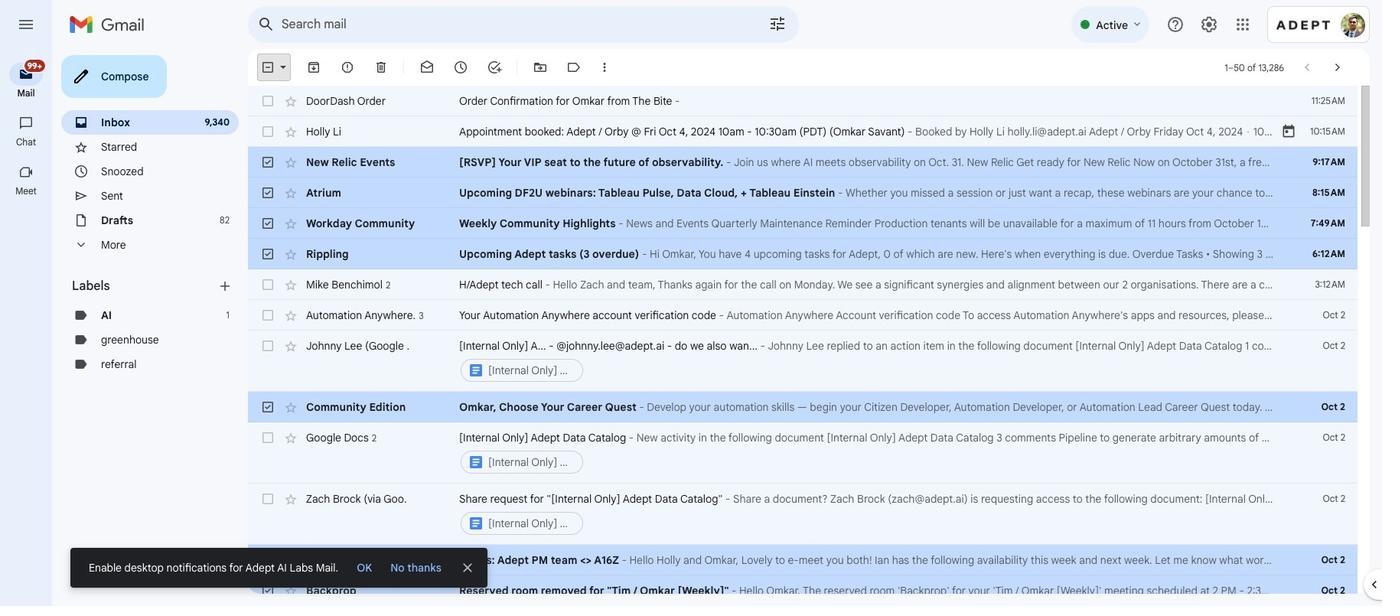Task type: locate. For each thing, give the bounding box(es) containing it.
heading
[[0, 87, 52, 99], [0, 136, 52, 148], [0, 185, 52, 197], [72, 279, 217, 294]]

0 vertical spatial cell
[[459, 338, 1281, 384]]

calendar event image
[[1281, 124, 1296, 139]]

row
[[248, 86, 1358, 116], [248, 116, 1358, 147], [248, 147, 1358, 178], [248, 178, 1358, 208], [248, 208, 1358, 239], [248, 239, 1358, 269], [248, 269, 1358, 300], [248, 300, 1358, 331], [248, 331, 1358, 392], [248, 392, 1358, 422], [248, 422, 1358, 484], [248, 484, 1358, 545], [248, 545, 1358, 576], [248, 576, 1358, 606]]

main menu image
[[17, 15, 35, 34]]

gmail image
[[69, 9, 152, 40]]

5 row from the top
[[248, 208, 1358, 239]]

3 row from the top
[[248, 147, 1358, 178]]

3 cell from the top
[[459, 491, 1281, 537]]

cell for 11th row from the top of the page
[[459, 430, 1281, 476]]

1 cell from the top
[[459, 338, 1281, 384]]

cell for ninth row from the top
[[459, 338, 1281, 384]]

alert
[[24, 35, 1358, 588]]

None checkbox
[[260, 60, 276, 75], [260, 93, 276, 109], [260, 124, 276, 139], [260, 185, 276, 201], [260, 277, 276, 292], [260, 430, 276, 445], [260, 491, 276, 507], [260, 583, 276, 598], [260, 60, 276, 75], [260, 93, 276, 109], [260, 124, 276, 139], [260, 185, 276, 201], [260, 277, 276, 292], [260, 430, 276, 445], [260, 491, 276, 507], [260, 583, 276, 598]]

2 vertical spatial cell
[[459, 491, 1281, 537]]

delete image
[[373, 60, 389, 75]]

7 row from the top
[[248, 269, 1358, 300]]

1 vertical spatial cell
[[459, 430, 1281, 476]]

navigation
[[0, 49, 54, 606]]

4 row from the top
[[248, 178, 1358, 208]]

None checkbox
[[260, 155, 276, 170], [260, 216, 276, 231], [260, 246, 276, 262], [260, 308, 276, 323], [260, 338, 276, 354], [260, 400, 276, 415], [260, 155, 276, 170], [260, 216, 276, 231], [260, 246, 276, 262], [260, 308, 276, 323], [260, 338, 276, 354], [260, 400, 276, 415]]

cell
[[459, 338, 1281, 384], [459, 430, 1281, 476], [459, 491, 1281, 537]]

labels image
[[566, 60, 582, 75]]

13 row from the top
[[248, 545, 1358, 576]]

more email options image
[[597, 60, 612, 75]]

archive image
[[306, 60, 321, 75]]

Search mail text field
[[282, 17, 726, 32]]

add to tasks image
[[487, 60, 502, 75]]

2 cell from the top
[[459, 430, 1281, 476]]



Task type: vqa. For each thing, say whether or not it's contained in the screenshot.
1st cell from the bottom
yes



Task type: describe. For each thing, give the bounding box(es) containing it.
advanced search options image
[[762, 8, 793, 39]]

support image
[[1166, 15, 1185, 34]]

8 row from the top
[[248, 300, 1358, 331]]

14 row from the top
[[248, 576, 1358, 606]]

1 row from the top
[[248, 86, 1358, 116]]

2 row from the top
[[248, 116, 1358, 147]]

6 row from the top
[[248, 239, 1358, 269]]

cell for third row from the bottom of the page
[[459, 491, 1281, 537]]

snooze image
[[453, 60, 468, 75]]

12 row from the top
[[248, 484, 1358, 545]]

report spam image
[[340, 60, 355, 75]]

settings image
[[1200, 15, 1218, 34]]

search mail image
[[253, 11, 280, 38]]

9 row from the top
[[248, 331, 1358, 392]]

older image
[[1330, 60, 1345, 75]]

move to image
[[533, 60, 548, 75]]

10 row from the top
[[248, 392, 1358, 422]]

11 row from the top
[[248, 422, 1358, 484]]

Search mail search field
[[248, 6, 799, 43]]

mark as read image
[[419, 60, 435, 75]]



